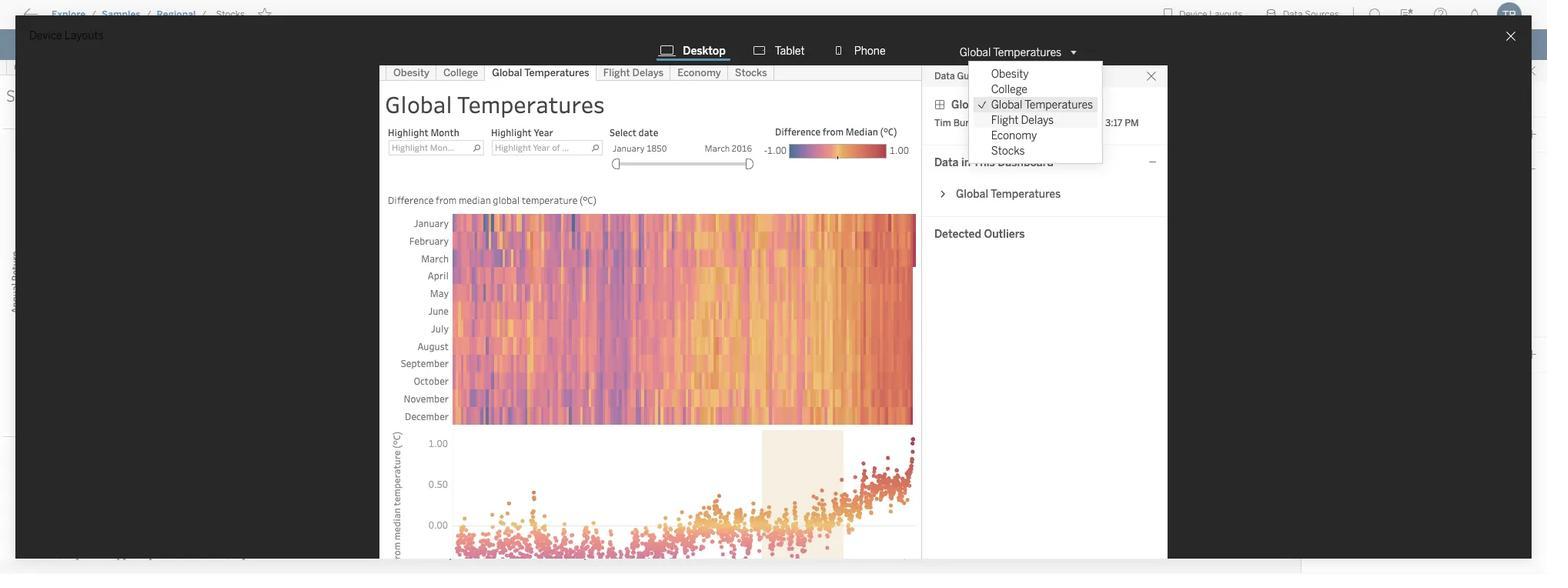 Task type: vqa. For each thing, say whether or not it's contained in the screenshot.
the bottommost local
no



Task type: describe. For each thing, give the bounding box(es) containing it.
obesity college global temperatures flight delays economy stocks
[[991, 67, 1093, 157]]

flight
[[991, 114, 1019, 127]]

to
[[69, 11, 81, 26]]

explore link
[[51, 8, 86, 21]]

explore / samples / regional /
[[52, 9, 207, 20]]

skip to content
[[40, 11, 132, 26]]

2 / from the left
[[146, 9, 151, 20]]

list box containing obesity
[[969, 62, 1103, 163]]

college
[[991, 83, 1028, 96]]

temperatures inside obesity college global temperatures flight delays economy stocks
[[1025, 98, 1093, 111]]

delays
[[1021, 114, 1054, 127]]

samples
[[102, 9, 141, 20]]

economy
[[991, 129, 1037, 142]]

content
[[85, 11, 132, 26]]

skip to content link
[[37, 8, 157, 29]]

stocks inside obesity college global temperatures flight delays economy stocks
[[991, 144, 1025, 157]]



Task type: locate. For each thing, give the bounding box(es) containing it.
2 horizontal spatial /
[[201, 9, 207, 20]]

1 vertical spatial stocks
[[991, 144, 1025, 157]]

stocks element
[[211, 9, 250, 20]]

temperatures
[[993, 46, 1062, 59], [1025, 98, 1093, 111]]

0 vertical spatial stocks
[[216, 9, 245, 20]]

0 horizontal spatial stocks
[[216, 9, 245, 20]]

stocks right "regional"
[[216, 9, 245, 20]]

regional
[[157, 9, 196, 20]]

stocks down "economy"
[[991, 144, 1025, 157]]

1 horizontal spatial /
[[146, 9, 151, 20]]

device
[[29, 29, 62, 42]]

phone button
[[828, 43, 891, 59]]

list box
[[969, 62, 1103, 163]]

tablet button
[[749, 43, 810, 59]]

/
[[91, 9, 96, 20], [146, 9, 151, 20], [201, 9, 207, 20]]

skip
[[40, 11, 66, 26]]

obesity
[[991, 67, 1029, 80]]

1 vertical spatial global
[[991, 98, 1023, 111]]

temperatures up delays
[[1025, 98, 1093, 111]]

samples link
[[101, 8, 141, 21]]

global temperatures
[[960, 46, 1062, 59]]

3 / from the left
[[201, 9, 207, 20]]

desktop button
[[657, 43, 730, 61]]

/ left stocks element
[[201, 9, 207, 20]]

global inside dropdown button
[[960, 46, 991, 59]]

1 / from the left
[[91, 9, 96, 20]]

global inside obesity college global temperatures flight delays economy stocks
[[991, 98, 1023, 111]]

stocks
[[216, 9, 245, 20], [991, 144, 1025, 157]]

regional link
[[156, 8, 197, 21]]

1 horizontal spatial stocks
[[991, 144, 1025, 157]]

tablet
[[775, 44, 805, 57]]

explore
[[52, 9, 86, 20]]

layouts
[[64, 29, 104, 42]]

tab list
[[648, 43, 900, 62]]

0 horizontal spatial /
[[91, 9, 96, 20]]

global temperatures button
[[954, 43, 1082, 62]]

global
[[960, 46, 991, 59], [991, 98, 1023, 111]]

device layouts
[[29, 29, 104, 42]]

/ right 'to'
[[91, 9, 96, 20]]

/ right samples link
[[146, 9, 151, 20]]

temperatures up "obesity"
[[993, 46, 1062, 59]]

phone
[[854, 44, 886, 57]]

1 vertical spatial temperatures
[[1025, 98, 1093, 111]]

tab list containing desktop
[[648, 43, 900, 62]]

temperatures inside dropdown button
[[993, 46, 1062, 59]]

desktop
[[683, 44, 726, 57]]

0 vertical spatial temperatures
[[993, 46, 1062, 59]]

0 vertical spatial global
[[960, 46, 991, 59]]



